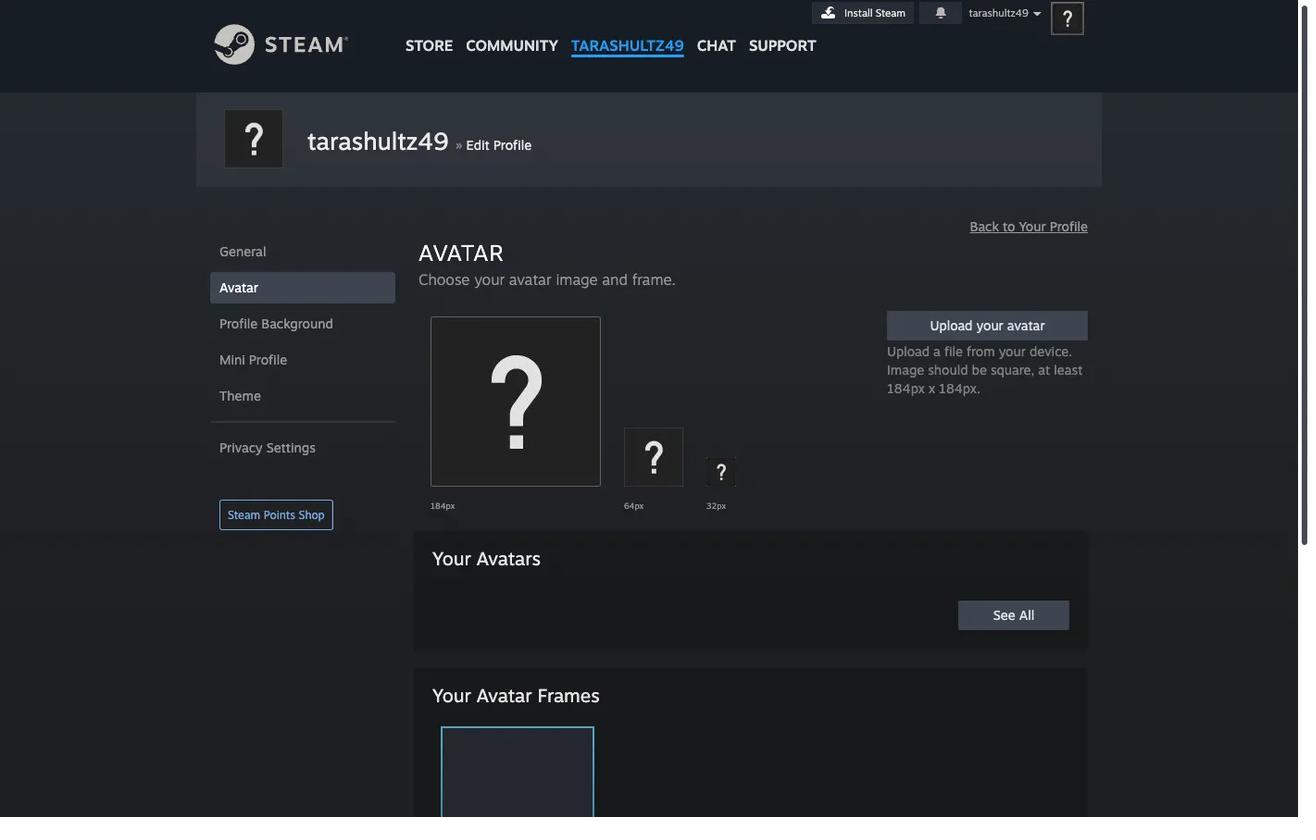 Task type: describe. For each thing, give the bounding box(es) containing it.
your inside avatar choose your avatar image and frame.
[[474, 270, 505, 289]]

profile background
[[219, 316, 333, 332]]

upload your avatar button
[[887, 311, 1088, 341]]

1 vertical spatial steam
[[228, 508, 260, 522]]

and
[[602, 270, 628, 289]]

privacy
[[219, 440, 263, 456]]

px for 184 px
[[446, 501, 455, 511]]

chat link
[[691, 0, 743, 59]]

avatar inside avatar choose your avatar image and frame.
[[509, 270, 552, 289]]

mini
[[219, 352, 245, 368]]

points
[[264, 508, 295, 522]]

px for 64 px
[[635, 501, 644, 511]]

»
[[455, 135, 463, 154]]

your inside button
[[976, 318, 1004, 333]]

frames
[[537, 684, 600, 707]]

avatar for avatar choose your avatar image and frame.
[[419, 239, 504, 267]]

background
[[261, 316, 333, 332]]

general link
[[210, 236, 395, 268]]

mini profile link
[[210, 344, 395, 376]]

device.
[[1030, 344, 1072, 359]]

avatar choose your avatar image and frame.
[[419, 239, 676, 289]]

see
[[993, 607, 1015, 623]]

profile right to
[[1050, 219, 1088, 234]]

x
[[929, 381, 935, 396]]

upload for upload a file from your device. image should be square, at least 184px x 184px.
[[887, 344, 930, 359]]

back to your profile link
[[970, 219, 1088, 234]]

image
[[556, 270, 598, 289]]

steam points shop
[[228, 508, 325, 522]]

choose
[[419, 270, 470, 289]]

avatar link
[[210, 272, 395, 304]]

profile background link
[[210, 308, 395, 340]]

1 horizontal spatial tarashultz49
[[571, 36, 684, 55]]

edit profile link
[[466, 137, 532, 153]]

upload a file from your device. image should be square, at least 184px x 184px.
[[887, 344, 1083, 396]]

2 horizontal spatial tarashultz49
[[969, 6, 1029, 19]]

install steam link
[[812, 2, 914, 24]]

32 px
[[707, 501, 726, 511]]

1 horizontal spatial tarashultz49 link
[[565, 0, 691, 63]]

install steam
[[845, 6, 906, 19]]

square,
[[991, 362, 1035, 378]]

tarashultz49 » edit profile
[[307, 126, 532, 156]]

upload for upload your avatar
[[930, 318, 973, 333]]

your for your avatar frames
[[432, 684, 471, 707]]

upload your avatar
[[930, 318, 1045, 333]]

0 vertical spatial your
[[1019, 219, 1046, 234]]

should
[[928, 362, 968, 378]]

back to your profile
[[970, 219, 1088, 234]]

avatar inside button
[[1007, 318, 1045, 333]]

64 px
[[624, 501, 644, 511]]

to
[[1003, 219, 1015, 234]]

chat
[[697, 36, 736, 55]]

see all button
[[958, 601, 1070, 631]]

theme link
[[210, 381, 395, 412]]

184 px
[[431, 501, 455, 511]]

0 vertical spatial steam
[[876, 6, 906, 19]]

a
[[933, 344, 941, 359]]

settings
[[266, 440, 316, 456]]



Task type: locate. For each thing, give the bounding box(es) containing it.
image
[[887, 362, 924, 378]]

px left 32
[[635, 501, 644, 511]]

frame.
[[632, 270, 676, 289]]

1 vertical spatial avatar
[[1007, 318, 1045, 333]]

store
[[406, 36, 453, 55]]

upload up image
[[887, 344, 930, 359]]

1 vertical spatial your
[[976, 318, 1004, 333]]

64
[[624, 501, 635, 511]]

px up your avatars
[[446, 501, 455, 511]]

your avatars
[[432, 547, 541, 570]]

0 vertical spatial avatar
[[419, 239, 504, 267]]

theme
[[219, 388, 261, 404]]

all
[[1019, 607, 1035, 623]]

profile
[[493, 137, 532, 153], [1050, 219, 1088, 234], [219, 316, 258, 332], [249, 352, 287, 368]]

avatar
[[509, 270, 552, 289], [1007, 318, 1045, 333]]

your up from
[[976, 318, 1004, 333]]

install
[[845, 6, 873, 19]]

avatar for avatar
[[219, 280, 258, 295]]

px
[[446, 501, 455, 511], [635, 501, 644, 511], [717, 501, 726, 511]]

support link
[[743, 0, 823, 59]]

steam
[[876, 6, 906, 19], [228, 508, 260, 522]]

your
[[1019, 219, 1046, 234], [432, 547, 471, 570], [432, 684, 471, 707]]

mini profile
[[219, 352, 287, 368]]

0 horizontal spatial steam
[[228, 508, 260, 522]]

0 horizontal spatial avatar
[[509, 270, 552, 289]]

support
[[749, 36, 816, 55]]

avatar up device.
[[1007, 318, 1045, 333]]

profile right edit
[[493, 137, 532, 153]]

least
[[1054, 362, 1083, 378]]

px right 64 px
[[717, 501, 726, 511]]

privacy settings link
[[210, 432, 395, 464]]

avatar up 'choose'
[[419, 239, 504, 267]]

steam points shop link
[[219, 500, 333, 531]]

0 vertical spatial tarashultz49 link
[[565, 0, 691, 63]]

32
[[707, 501, 717, 511]]

upload up file
[[930, 318, 973, 333]]

tarashultz49 link
[[565, 0, 691, 63], [307, 126, 448, 156]]

privacy settings
[[219, 440, 316, 456]]

your up square, at the top right of page
[[999, 344, 1026, 359]]

px for 32 px
[[717, 501, 726, 511]]

0 vertical spatial your
[[474, 270, 505, 289]]

your right 'choose'
[[474, 270, 505, 289]]

your for your avatars
[[432, 547, 471, 570]]

shop
[[299, 508, 325, 522]]

community
[[466, 36, 558, 55]]

upload
[[930, 318, 973, 333], [887, 344, 930, 359]]

0 vertical spatial upload
[[930, 318, 973, 333]]

steam left points
[[228, 508, 260, 522]]

0 vertical spatial tarashultz49
[[969, 6, 1029, 19]]

2 vertical spatial your
[[999, 344, 1026, 359]]

2 px from the left
[[635, 501, 644, 511]]

avatar
[[419, 239, 504, 267], [219, 280, 258, 295], [477, 684, 532, 707]]

your avatar frames
[[432, 684, 600, 707]]

184px
[[887, 381, 925, 396]]

store link
[[399, 0, 460, 63]]

tarashultz49 link left chat
[[565, 0, 691, 63]]

avatars
[[477, 547, 541, 570]]

3 px from the left
[[717, 501, 726, 511]]

profile inside tarashultz49 » edit profile
[[493, 137, 532, 153]]

be
[[972, 362, 987, 378]]

184px.
[[939, 381, 981, 396]]

1 vertical spatial your
[[432, 547, 471, 570]]

general
[[219, 244, 266, 259]]

from
[[967, 344, 995, 359]]

community link
[[460, 0, 565, 63]]

2 horizontal spatial px
[[717, 501, 726, 511]]

1 horizontal spatial px
[[635, 501, 644, 511]]

1 vertical spatial upload
[[887, 344, 930, 359]]

profile up mini
[[219, 316, 258, 332]]

upload inside upload your avatar button
[[930, 318, 973, 333]]

0 horizontal spatial tarashultz49 link
[[307, 126, 448, 156]]

2 vertical spatial tarashultz49
[[307, 126, 448, 156]]

2 vertical spatial avatar
[[477, 684, 532, 707]]

1 horizontal spatial steam
[[876, 6, 906, 19]]

profile right mini
[[249, 352, 287, 368]]

2 vertical spatial your
[[432, 684, 471, 707]]

your
[[474, 270, 505, 289], [976, 318, 1004, 333], [999, 344, 1026, 359]]

avatar down general
[[219, 280, 258, 295]]

1 vertical spatial avatar
[[219, 280, 258, 295]]

0 horizontal spatial px
[[446, 501, 455, 511]]

avatar inside avatar choose your avatar image and frame.
[[419, 239, 504, 267]]

at
[[1038, 362, 1050, 378]]

steam right install
[[876, 6, 906, 19]]

back
[[970, 219, 999, 234]]

edit
[[466, 137, 490, 153]]

file
[[944, 344, 963, 359]]

1 vertical spatial tarashultz49 link
[[307, 126, 448, 156]]

avatar left image on the left of the page
[[509, 270, 552, 289]]

0 horizontal spatial tarashultz49
[[307, 126, 448, 156]]

tarashultz49
[[969, 6, 1029, 19], [571, 36, 684, 55], [307, 126, 448, 156]]

your inside upload a file from your device. image should be square, at least 184px x 184px.
[[999, 344, 1026, 359]]

upload inside upload a file from your device. image should be square, at least 184px x 184px.
[[887, 344, 930, 359]]

avatar left frames
[[477, 684, 532, 707]]

see all
[[993, 607, 1035, 623]]

184
[[431, 501, 446, 511]]

tarashultz49 link left »
[[307, 126, 448, 156]]

1 vertical spatial tarashultz49
[[571, 36, 684, 55]]

1 horizontal spatial avatar
[[1007, 318, 1045, 333]]

1 px from the left
[[446, 501, 455, 511]]

0 vertical spatial avatar
[[509, 270, 552, 289]]



Task type: vqa. For each thing, say whether or not it's contained in the screenshot.
Profile
yes



